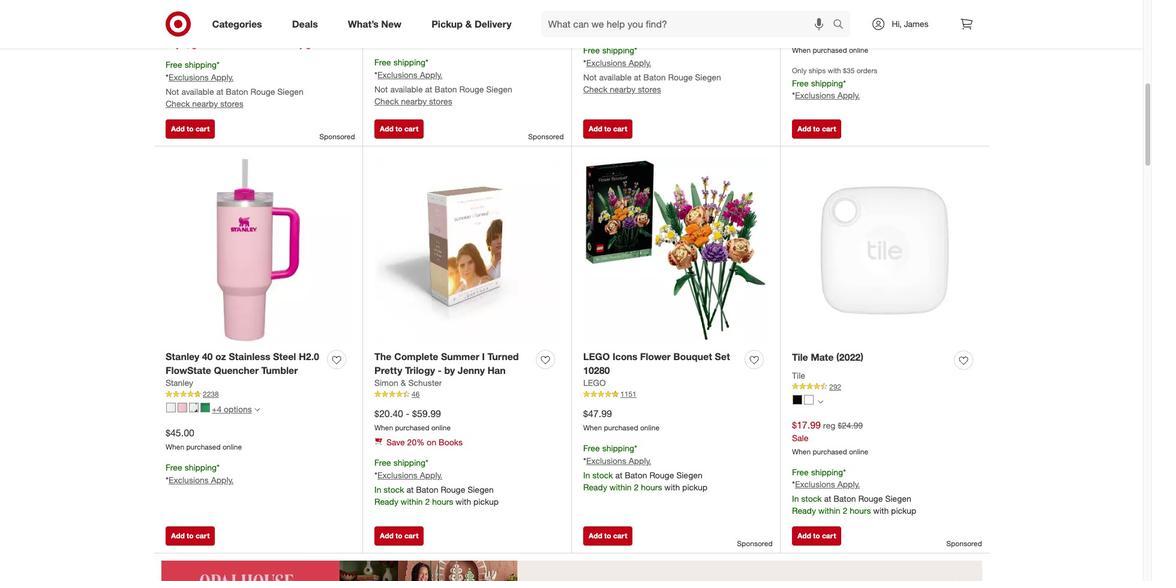 Task type: locate. For each thing, give the bounding box(es) containing it.
$45.00
[[166, 426, 194, 439]]

get
[[192, 39, 204, 50]]

0 horizontal spatial within
[[401, 496, 423, 507]]

1 horizontal spatial sale
[[792, 433, 809, 443]]

off
[[233, 39, 243, 50]]

1 vertical spatial sale
[[792, 433, 809, 443]]

nearby for $19.99
[[192, 99, 218, 109]]

exclusions for exclusions apply. button below the $17.99 reg $24.99 sale when purchased online
[[795, 479, 835, 489]]

1 horizontal spatial ready
[[583, 482, 607, 492]]

2 tile from the top
[[792, 370, 805, 380]]

apply. down $45.00 when purchased online
[[211, 475, 234, 485]]

online for $45.00
[[223, 443, 242, 452]]

rouge for exclusions apply. button under "get"
[[251, 87, 275, 97]]

stores for $22.50
[[429, 96, 452, 106]]

rouge for exclusions apply. button underneath "$47.99 when purchased online"
[[650, 470, 674, 480]]

free down $45.00
[[166, 462, 182, 473]]

0 vertical spatial lego
[[583, 350, 610, 362]]

1 lego from the top
[[583, 350, 610, 362]]

purchased inside "$10.00 when purchased online"
[[813, 45, 847, 54]]

new
[[381, 18, 402, 30]]

sale down "$22.50"
[[375, 23, 391, 33]]

free shipping * * exclusions apply. not available at baton rouge siegen check nearby stores down pickup
[[375, 57, 513, 106]]

pickup
[[683, 482, 708, 492], [474, 496, 499, 507], [891, 506, 917, 516]]

white image
[[804, 395, 814, 405]]

stanley for stanley 40 oz stainless steel h2.0 flowstate quencher tumbler
[[166, 350, 199, 362]]

- left by
[[438, 364, 442, 376]]

2 horizontal spatial pickup
[[891, 506, 917, 516]]

+4 options button
[[161, 399, 265, 419]]

2
[[634, 482, 639, 492], [425, 496, 430, 507], [843, 506, 848, 516]]

$19.99
[[166, 9, 194, 21]]

2 horizontal spatial check
[[583, 84, 608, 94]]

1 horizontal spatial hours
[[641, 482, 662, 492]]

apply. inside the free shipping * * exclusions apply.
[[211, 475, 234, 485]]

free shipping * * exclusions apply. not available at baton rouge siegen check nearby stores down the off
[[166, 60, 304, 109]]

when down $20.40
[[375, 423, 393, 432]]

$24.99
[[838, 420, 863, 430]]

purchased for $38.00
[[604, 26, 638, 35]]

siegen for exclusions apply. button underneath "$47.99 when purchased online"
[[677, 470, 703, 480]]

free shipping * * exclusions apply. in stock at  baton rouge siegen ready within 2 hours with pickup
[[583, 443, 708, 492], [375, 458, 499, 507], [792, 467, 917, 516]]

advertisement region
[[154, 561, 989, 581]]

0 horizontal spatial 2
[[425, 496, 430, 507]]

2 horizontal spatial stock
[[801, 494, 822, 504]]

exclusions
[[586, 58, 627, 68], [377, 70, 418, 80], [169, 72, 209, 82], [795, 90, 835, 101], [586, 456, 627, 466], [377, 470, 418, 480], [169, 475, 209, 485], [795, 479, 835, 489]]

0 horizontal spatial pickup
[[474, 496, 499, 507]]

check for $19.99
[[166, 99, 190, 109]]

purchased down $47.99
[[604, 423, 638, 432]]

pickup
[[432, 18, 463, 30]]

20%
[[407, 437, 425, 447]]

$35
[[843, 66, 855, 75]]

1 horizontal spatial free shipping * * exclusions apply. in stock at  baton rouge siegen ready within 2 hours with pickup
[[583, 443, 708, 492]]

0 horizontal spatial -
[[406, 407, 410, 419]]

stanley up flowstate
[[166, 350, 199, 362]]

with inside the only ships with $35 orders free shipping * * exclusions apply.
[[828, 66, 841, 75]]

online inside "$47.99 when purchased online"
[[640, 423, 660, 432]]

$38.00
[[583, 9, 612, 21]]

flamingo image
[[178, 403, 187, 412]]

1 vertical spatial lego
[[583, 378, 606, 388]]

free down the only
[[792, 78, 809, 88]]

meadow image
[[200, 403, 210, 412]]

free down what's new link
[[375, 57, 391, 68]]

exclusions for exclusions apply. button under "get"
[[169, 72, 209, 82]]

when down $17.99
[[792, 447, 811, 456]]

exclusions down the new
[[377, 70, 418, 80]]

tile up the tile link
[[792, 351, 808, 363]]

apply. down 25%
[[211, 72, 234, 82]]

exclusions down "$47.99 when purchased online"
[[586, 456, 627, 466]]

purchased down $38.00
[[604, 26, 638, 35]]

exclusions down $45.00 when purchased online
[[169, 475, 209, 485]]

free for exclusions apply. button underneath '20%'
[[375, 458, 391, 468]]

frost/electric yellow image
[[166, 403, 176, 412]]

within for lego icons flower bouquet set 10280
[[610, 482, 632, 492]]

exclusions for exclusions apply. button underneath "$47.99 when purchased online"
[[586, 456, 627, 466]]

1 horizontal spatial not
[[375, 84, 388, 94]]

0 horizontal spatial free shipping * * exclusions apply. not available at baton rouge siegen check nearby stores
[[166, 60, 304, 109]]

pickup for tile mate (2022)
[[891, 506, 917, 516]]

stock for tile mate (2022)
[[801, 494, 822, 504]]

exclusions apply. button down "$47.99 when purchased online"
[[586, 455, 651, 467]]

free shipping * * exclusions apply. in stock at  baton rouge siegen ready within 2 hours with pickup down the $17.99 reg $24.99 sale when purchased online
[[792, 467, 917, 516]]

exclusions down the 1,
[[169, 72, 209, 82]]

$22.50
[[375, 9, 403, 21]]

purchased inside $45.00 when purchased online
[[186, 443, 221, 452]]

0 horizontal spatial stores
[[220, 99, 243, 109]]

ready for lego icons flower bouquet set 10280
[[583, 482, 607, 492]]

& right simon
[[401, 378, 406, 388]]

2 vertical spatial &
[[401, 378, 406, 388]]

1 horizontal spatial check nearby stores button
[[375, 96, 452, 108]]

free shipping * * exclusions apply. not available at baton rouge siegen check nearby stores
[[583, 45, 721, 94], [375, 57, 513, 106], [166, 60, 304, 109]]

deals link
[[282, 11, 333, 37]]

2 horizontal spatial in
[[792, 494, 799, 504]]

exclusions for exclusions apply. button below $38.00 when purchased online
[[586, 58, 627, 68]]

2 for tile mate (2022)
[[843, 506, 848, 516]]

lego inside lego icons flower bouquet set 10280
[[583, 350, 610, 362]]

2 horizontal spatial ready
[[792, 506, 816, 516]]

stores
[[638, 84, 661, 94], [429, 96, 452, 106], [220, 99, 243, 109]]

when inside "$10.00 when purchased online"
[[792, 45, 811, 54]]

lego icons flower bouquet set 10280 image
[[583, 158, 768, 343], [583, 158, 768, 343]]

cart
[[196, 124, 210, 133], [405, 124, 419, 133], [613, 124, 627, 133], [822, 124, 836, 133], [196, 531, 210, 540], [405, 531, 419, 540], [613, 531, 627, 540], [822, 531, 836, 540]]

1 horizontal spatial in
[[583, 470, 590, 480]]

free for exclusions apply. button under the new
[[375, 57, 391, 68]]

the
[[375, 350, 392, 362]]

lego down '10280' at bottom right
[[583, 378, 606, 388]]

lego for lego
[[583, 378, 606, 388]]

apply. down $35
[[838, 90, 860, 101]]

flower
[[640, 350, 671, 362]]

available for $22.50
[[390, 84, 423, 94]]

online inside $38.00 when purchased online
[[640, 26, 660, 35]]

icons
[[613, 350, 638, 362]]

rouge inside $19.99 at baton rouge siegen buy 1, get 1 25% off health & beauty gift sets
[[195, 26, 216, 35]]

exclusions down the $17.99 reg $24.99 sale when purchased online
[[795, 479, 835, 489]]

apply.
[[629, 58, 651, 68], [420, 70, 443, 80], [211, 72, 234, 82], [838, 90, 860, 101], [629, 456, 651, 466], [420, 470, 443, 480], [211, 475, 234, 485], [838, 479, 860, 489]]

add to cart
[[171, 124, 210, 133], [380, 124, 419, 133], [589, 124, 627, 133], [798, 124, 836, 133], [171, 531, 210, 540], [380, 531, 419, 540], [589, 531, 627, 540], [798, 531, 836, 540]]

when
[[583, 26, 602, 35], [792, 45, 811, 54], [375, 423, 393, 432], [583, 423, 602, 432], [166, 443, 184, 452], [792, 447, 811, 456]]

1 horizontal spatial nearby
[[401, 96, 427, 106]]

2 horizontal spatial &
[[465, 18, 472, 30]]

1 tile from the top
[[792, 351, 808, 363]]

1 horizontal spatial -
[[438, 364, 442, 376]]

*
[[634, 45, 637, 56], [426, 57, 429, 68], [583, 58, 586, 68], [217, 60, 220, 70], [375, 70, 377, 80], [166, 72, 169, 82], [843, 78, 846, 88], [792, 90, 795, 101], [634, 443, 637, 453], [583, 456, 586, 466], [426, 458, 429, 468], [217, 462, 220, 473], [843, 467, 846, 477], [375, 470, 377, 480], [166, 475, 169, 485], [792, 479, 795, 489]]

check
[[583, 84, 608, 94], [375, 96, 399, 106], [166, 99, 190, 109]]

0 vertical spatial -
[[438, 364, 442, 376]]

at inside $19.99 at baton rouge siegen buy 1, get 1 25% off health & beauty gift sets
[[166, 26, 172, 35]]

0 vertical spatial &
[[465, 18, 472, 30]]

when inside $38.00 when purchased online
[[583, 26, 602, 35]]

hi, james
[[892, 19, 929, 29]]

purchased inside "$47.99 when purchased online"
[[604, 423, 638, 432]]

tile mate (2022) image
[[792, 158, 978, 343], [792, 158, 978, 343]]

summer
[[441, 350, 480, 362]]

0 horizontal spatial ready
[[375, 496, 398, 507]]

siegen inside $19.99 at baton rouge siegen buy 1, get 1 25% off health & beauty gift sets
[[218, 26, 240, 35]]

free down save
[[375, 458, 391, 468]]

beauty
[[278, 39, 304, 50]]

free shipping * * exclusions apply. in stock at  baton rouge siegen ready within 2 hours with pickup down on
[[375, 458, 499, 507]]

nearby for $22.50
[[401, 96, 427, 106]]

when inside the $20.40 - $59.99 when purchased online
[[375, 423, 393, 432]]

rouge
[[195, 26, 216, 35], [668, 72, 693, 82], [459, 84, 484, 94], [251, 87, 275, 97], [650, 470, 674, 480], [441, 484, 465, 495], [859, 494, 883, 504]]

purchased up '20%'
[[395, 423, 429, 432]]

the complete summer i turned pretty trilogy - by jenny han image
[[375, 158, 559, 343]]

purchased for $10.00
[[813, 45, 847, 54]]

pickup for lego icons flower bouquet set 10280
[[683, 482, 708, 492]]

stanley down flowstate
[[166, 378, 193, 388]]

not
[[583, 72, 597, 82], [375, 84, 388, 94], [166, 87, 179, 97]]

free shipping * * exclusions apply. not available at baton rouge siegen check nearby stores down $38.00 when purchased online
[[583, 45, 721, 94]]

& right pickup
[[465, 18, 472, 30]]

free down $38.00
[[583, 45, 600, 56]]

$17.99 reg $24.99 sale when purchased online
[[792, 419, 869, 456]]

1 vertical spatial -
[[406, 407, 410, 419]]

hours for lego icons flower bouquet set 10280
[[641, 482, 662, 492]]

with
[[828, 66, 841, 75], [665, 482, 680, 492], [456, 496, 471, 507], [873, 506, 889, 516]]

free down $47.99
[[583, 443, 600, 453]]

2 horizontal spatial 2
[[843, 506, 848, 516]]

2 horizontal spatial within
[[819, 506, 841, 516]]

add to cart button
[[166, 119, 215, 139], [375, 119, 424, 139], [583, 119, 633, 139], [792, 119, 842, 139], [166, 526, 215, 546], [375, 526, 424, 546], [583, 526, 633, 546], [792, 526, 842, 546]]

- right $20.40
[[406, 407, 410, 419]]

& right health
[[270, 39, 276, 50]]

within for tile mate (2022)
[[819, 506, 841, 516]]

$20.40
[[375, 407, 403, 419]]

sponsored
[[319, 132, 355, 141], [528, 132, 564, 141], [737, 539, 773, 548], [947, 539, 982, 548]]

all colors + 4 more colors image
[[254, 407, 260, 412]]

2 horizontal spatial free shipping * * exclusions apply. in stock at  baton rouge siegen ready within 2 hours with pickup
[[792, 467, 917, 516]]

0 horizontal spatial nearby
[[192, 99, 218, 109]]

when inside "$47.99 when purchased online"
[[583, 423, 602, 432]]

free for exclusions apply. button underneath "$47.99 when purchased online"
[[583, 443, 600, 453]]

stanley inside the stanley 40 oz stainless steel h2.0 flowstate quencher tumbler
[[166, 350, 199, 362]]

apply. down "$47.99 when purchased online"
[[629, 456, 651, 466]]

when down $47.99
[[583, 423, 602, 432]]

shipping down $45.00 when purchased online
[[185, 462, 217, 473]]

0 horizontal spatial check
[[166, 99, 190, 109]]

purchased down reg
[[813, 447, 847, 456]]

check nearby stores button
[[583, 84, 661, 96], [375, 96, 452, 108], [166, 98, 243, 110]]

2 horizontal spatial hours
[[850, 506, 871, 516]]

1 horizontal spatial pickup
[[683, 482, 708, 492]]

at
[[166, 26, 172, 35], [634, 72, 641, 82], [425, 84, 432, 94], [216, 87, 224, 97], [615, 470, 623, 480], [407, 484, 414, 495], [824, 494, 832, 504]]

0 vertical spatial sale
[[375, 23, 391, 33]]

apply. down $38.00 when purchased online
[[629, 58, 651, 68]]

1 vertical spatial &
[[270, 39, 276, 50]]

stanley 40 oz stainless steel h2.0 flowstate quencher tumbler link
[[166, 350, 322, 377]]

stanley 40 oz stainless steel h2.0 flowstate quencher tumbler image
[[166, 158, 351, 343], [166, 158, 351, 343]]

0 vertical spatial tile
[[792, 351, 808, 363]]

1 horizontal spatial &
[[401, 378, 406, 388]]

hours for tile mate (2022)
[[850, 506, 871, 516]]

shipping
[[602, 45, 634, 56], [394, 57, 426, 68], [185, 60, 217, 70], [811, 78, 843, 88], [602, 443, 634, 453], [394, 458, 426, 468], [185, 462, 217, 473], [811, 467, 843, 477]]

nearby
[[610, 84, 636, 94], [401, 96, 427, 106], [192, 99, 218, 109]]

$19.99 at baton rouge siegen buy 1, get 1 25% off health & beauty gift sets
[[166, 9, 336, 50]]

exclusions down ships
[[795, 90, 835, 101]]

online inside "$10.00 when purchased online"
[[849, 45, 869, 54]]

2 lego from the top
[[583, 378, 606, 388]]

exclusions apply. button down the new
[[377, 69, 443, 81]]

free shipping * * exclusions apply. in stock at  baton rouge siegen ready within 2 hours with pickup down "$47.99 when purchased online"
[[583, 443, 708, 492]]

online for $38.00
[[640, 26, 660, 35]]

online inside $45.00 when purchased online
[[223, 443, 242, 452]]

exclusions apply. button
[[586, 57, 651, 69], [377, 69, 443, 81], [169, 72, 234, 84], [795, 90, 860, 102], [586, 455, 651, 467], [377, 469, 443, 481], [169, 474, 234, 486], [795, 479, 860, 491]]

purchased inside the $17.99 reg $24.99 sale when purchased online
[[813, 447, 847, 456]]

tile mate (2022) link
[[792, 350, 864, 364]]

1 horizontal spatial free shipping * * exclusions apply. not available at baton rouge siegen check nearby stores
[[375, 57, 513, 106]]

0 horizontal spatial check nearby stores button
[[166, 98, 243, 110]]

tile link
[[792, 370, 805, 382]]

1 horizontal spatial stores
[[429, 96, 452, 106]]

lego
[[583, 350, 610, 362], [583, 378, 606, 388]]

1 horizontal spatial check
[[375, 96, 399, 106]]

2 for lego icons flower bouquet set 10280
[[634, 482, 639, 492]]

2 stanley from the top
[[166, 378, 193, 388]]

tile up black image at the right of page
[[792, 370, 805, 380]]

siegen for exclusions apply. button underneath '20%'
[[468, 484, 494, 495]]

when down the $10.00
[[792, 45, 811, 54]]

shipping down ships
[[811, 78, 843, 88]]

0 vertical spatial stanley
[[166, 350, 199, 362]]

black image
[[793, 395, 802, 405]]

free for exclusions apply. button below $38.00 when purchased online
[[583, 45, 600, 56]]

check for $22.50
[[375, 96, 399, 106]]

exclusions inside the free shipping * * exclusions apply.
[[169, 475, 209, 485]]

1 vertical spatial stanley
[[166, 378, 193, 388]]

(2022)
[[837, 351, 864, 363]]

1 horizontal spatial within
[[610, 482, 632, 492]]

0 horizontal spatial available
[[182, 87, 214, 97]]

the complete summer i turned pretty trilogy - by jenny han link
[[375, 350, 531, 377]]

exclusions apply. button down "get"
[[169, 72, 234, 84]]

flowstate
[[166, 364, 211, 376]]

free down buy
[[166, 60, 182, 70]]

exclusions inside the only ships with $35 orders free shipping * * exclusions apply.
[[795, 90, 835, 101]]

only
[[792, 66, 807, 75]]

10280
[[583, 364, 610, 376]]

online
[[640, 26, 660, 35], [849, 45, 869, 54], [431, 423, 451, 432], [640, 423, 660, 432], [223, 443, 242, 452], [849, 447, 869, 456]]

purchased up ships
[[813, 45, 847, 54]]

when down $38.00
[[583, 26, 602, 35]]

when down $45.00
[[166, 443, 184, 452]]

within
[[610, 482, 632, 492], [401, 496, 423, 507], [819, 506, 841, 516]]

purchased up the free shipping * * exclusions apply.
[[186, 443, 221, 452]]

$47.99
[[583, 407, 612, 419]]

sale
[[375, 23, 391, 33], [792, 433, 809, 443]]

0 horizontal spatial &
[[270, 39, 276, 50]]

to
[[187, 124, 194, 133], [396, 124, 403, 133], [604, 124, 611, 133], [813, 124, 820, 133], [187, 531, 194, 540], [396, 531, 403, 540], [604, 531, 611, 540], [813, 531, 820, 540]]

1 horizontal spatial 2
[[634, 482, 639, 492]]

1 vertical spatial tile
[[792, 370, 805, 380]]

1 horizontal spatial stock
[[593, 470, 613, 480]]

2238 link
[[166, 389, 351, 400]]

oz
[[215, 350, 226, 362]]

apply. down pickup
[[420, 70, 443, 80]]

exclusions down save
[[377, 470, 418, 480]]

simon & schuster link
[[375, 377, 442, 389]]

james
[[904, 19, 929, 29]]

baton
[[174, 26, 193, 35], [644, 72, 666, 82], [435, 84, 457, 94], [226, 87, 248, 97], [625, 470, 647, 480], [416, 484, 438, 495], [834, 494, 856, 504]]

0 horizontal spatial not
[[166, 87, 179, 97]]

0 horizontal spatial hours
[[432, 496, 453, 507]]

tumbler
[[261, 364, 298, 376]]

exclusions down $38.00 when purchased online
[[586, 58, 627, 68]]

purchased for $47.99
[[604, 423, 638, 432]]

lego up '10280' at bottom right
[[583, 350, 610, 362]]

shipping down "$47.99 when purchased online"
[[602, 443, 634, 453]]

complete
[[394, 350, 438, 362]]

purchased inside the $20.40 - $59.99 when purchased online
[[395, 423, 429, 432]]

1 horizontal spatial available
[[390, 84, 423, 94]]

free down the $17.99 reg $24.99 sale when purchased online
[[792, 467, 809, 477]]

what's new
[[348, 18, 402, 30]]

add
[[171, 124, 185, 133], [380, 124, 394, 133], [589, 124, 602, 133], [798, 124, 811, 133], [171, 531, 185, 540], [380, 531, 394, 540], [589, 531, 602, 540], [798, 531, 811, 540]]

when for $10.00
[[792, 45, 811, 54]]

1 stanley from the top
[[166, 350, 199, 362]]

when inside $45.00 when purchased online
[[166, 443, 184, 452]]

purchased inside $38.00 when purchased online
[[604, 26, 638, 35]]

exclusions apply. button down $38.00 when purchased online
[[586, 57, 651, 69]]

sale down $17.99
[[792, 433, 809, 443]]

available
[[599, 72, 632, 82], [390, 84, 423, 94], [182, 87, 214, 97]]



Task type: vqa. For each thing, say whether or not it's contained in the screenshot.
$19.99's Check nearby stores button
yes



Task type: describe. For each thing, give the bounding box(es) containing it.
online inside the $20.40 - $59.99 when purchased online
[[431, 423, 451, 432]]

$10.00 when purchased online
[[792, 29, 869, 54]]

2 horizontal spatial stores
[[638, 84, 661, 94]]

$45.00 when purchased online
[[166, 426, 242, 452]]

ships
[[809, 66, 826, 75]]

h2.0
[[299, 350, 319, 362]]

sale inside the $17.99 reg $24.99 sale when purchased online
[[792, 433, 809, 443]]

rouge for exclusions apply. button under the new
[[459, 84, 484, 94]]

free inside the free shipping * * exclusions apply.
[[166, 462, 182, 473]]

simon & schuster
[[375, 378, 442, 388]]

shipping down "get"
[[185, 60, 217, 70]]

available for $19.99
[[182, 87, 214, 97]]

deals
[[292, 18, 318, 30]]

rouge for exclusions apply. button below the $17.99 reg $24.99 sale when purchased online
[[859, 494, 883, 504]]

health
[[245, 39, 268, 50]]

lego for lego icons flower bouquet set 10280
[[583, 350, 610, 362]]

shipping inside the free shipping * * exclusions apply.
[[185, 462, 217, 473]]

stock for lego icons flower bouquet set 10280
[[593, 470, 613, 480]]

& inside $19.99 at baton rouge siegen buy 1, get 1 25% off health & beauty gift sets
[[270, 39, 276, 50]]

save 20% on books
[[387, 437, 463, 447]]

pickup & delivery link
[[421, 11, 527, 37]]

reg
[[823, 420, 836, 430]]

buy
[[166, 39, 180, 50]]

check nearby stores button for $19.99
[[166, 98, 243, 110]]

when inside the $17.99 reg $24.99 sale when purchased online
[[792, 447, 811, 456]]

set
[[715, 350, 730, 362]]

only ships with $35 orders free shipping * * exclusions apply.
[[792, 66, 878, 101]]

apply. down the $17.99 reg $24.99 sale when purchased online
[[838, 479, 860, 489]]

when for $38.00
[[583, 26, 602, 35]]

mate
[[811, 351, 834, 363]]

lego link
[[583, 377, 606, 389]]

tile mate (2022)
[[792, 351, 864, 363]]

- inside the complete summer i turned pretty trilogy - by jenny han
[[438, 364, 442, 376]]

what's
[[348, 18, 379, 30]]

$10.00
[[792, 29, 821, 41]]

1,
[[183, 39, 190, 50]]

steel
[[273, 350, 296, 362]]

siegen for exclusions apply. button under "get"
[[277, 87, 304, 97]]

40
[[202, 350, 213, 362]]

purchased for $45.00
[[186, 443, 221, 452]]

46
[[412, 390, 420, 399]]

online for $10.00
[[849, 45, 869, 54]]

2238
[[203, 390, 219, 399]]

search
[[828, 19, 857, 31]]

options
[[224, 404, 252, 414]]

292 link
[[792, 382, 978, 392]]

free shipping * * exclusions apply.
[[166, 462, 234, 485]]

$30.00
[[420, 11, 445, 21]]

jenny
[[458, 364, 485, 376]]

stanley link
[[166, 377, 193, 389]]

books
[[439, 437, 463, 447]]

shipping down the new
[[394, 57, 426, 68]]

turned
[[488, 350, 519, 362]]

free shipping * * exclusions apply. in stock at  baton rouge siegen ready within 2 hours with pickup for tile mate (2022)
[[792, 467, 917, 516]]

baton inside $19.99 at baton rouge siegen buy 1, get 1 25% off health & beauty gift sets
[[174, 26, 193, 35]]

292
[[829, 382, 842, 391]]

the complete summer i turned pretty trilogy - by jenny han
[[375, 350, 519, 376]]

all colors + 4 more colors element
[[254, 405, 260, 413]]

exclusions for exclusions apply. button under the new
[[377, 70, 418, 80]]

$59.99
[[412, 407, 441, 419]]

in for tile mate (2022)
[[792, 494, 799, 504]]

categories
[[212, 18, 262, 30]]

online for $47.99
[[640, 423, 660, 432]]

shipping down the $17.99 reg $24.99 sale when purchased online
[[811, 467, 843, 477]]

gift
[[306, 39, 318, 50]]

shipping down '20%'
[[394, 458, 426, 468]]

exclusions apply. button down ships
[[795, 90, 860, 102]]

free shipping * * exclusions apply. not available at baton rouge siegen check nearby stores for $19.99
[[166, 60, 304, 109]]

lego icons flower bouquet set 10280 link
[[583, 350, 740, 377]]

shipping down $38.00 when purchased online
[[602, 45, 634, 56]]

2 horizontal spatial nearby
[[610, 84, 636, 94]]

+4 options
[[212, 404, 252, 414]]

on
[[427, 437, 436, 447]]

2 horizontal spatial free shipping * * exclusions apply. not available at baton rouge siegen check nearby stores
[[583, 45, 721, 94]]

apply. down on
[[420, 470, 443, 480]]

what's new link
[[338, 11, 417, 37]]

tile for tile
[[792, 370, 805, 380]]

siegen for exclusions apply. button below the $17.99 reg $24.99 sale when purchased online
[[885, 494, 912, 504]]

simon
[[375, 378, 398, 388]]

apply. inside the only ships with $35 orders free shipping * * exclusions apply.
[[838, 90, 860, 101]]

0 horizontal spatial stock
[[384, 484, 404, 495]]

pickup & delivery
[[432, 18, 512, 30]]

all colors image
[[818, 399, 823, 405]]

i
[[482, 350, 485, 362]]

ready for tile mate (2022)
[[792, 506, 816, 516]]

trilogy
[[405, 364, 435, 376]]

exclusions apply. button down '20%'
[[377, 469, 443, 481]]

in for lego icons flower bouquet set 10280
[[583, 470, 590, 480]]

0 horizontal spatial in
[[375, 484, 381, 495]]

search button
[[828, 11, 857, 40]]

stanley 40 oz stainless steel h2.0 flowstate quencher tumbler
[[166, 350, 319, 376]]

quencher
[[214, 364, 259, 376]]

0 horizontal spatial sale
[[375, 23, 391, 33]]

46 link
[[375, 389, 559, 400]]

bouquet
[[674, 350, 712, 362]]

han
[[488, 364, 506, 376]]

What can we help you find? suggestions appear below search field
[[541, 11, 836, 37]]

siegen for exclusions apply. button below $38.00 when purchased online
[[695, 72, 721, 82]]

free shipping * * exclusions apply. in stock at  baton rouge siegen ready within 2 hours with pickup for lego icons flower bouquet set 10280
[[583, 443, 708, 492]]

exclusions apply. button down the $17.99 reg $24.99 sale when purchased online
[[795, 479, 860, 491]]

stanley for stanley
[[166, 378, 193, 388]]

2 horizontal spatial not
[[583, 72, 597, 82]]

free inside the only ships with $35 orders free shipping * * exclusions apply.
[[792, 78, 809, 88]]

not for $22.50
[[375, 84, 388, 94]]

1151 link
[[583, 389, 768, 400]]

free for exclusions apply. button below the $17.99 reg $24.99 sale when purchased online
[[792, 467, 809, 477]]

stores for $19.99
[[220, 99, 243, 109]]

exclusions for exclusions apply. button underneath '20%'
[[377, 470, 418, 480]]

sets
[[320, 39, 336, 50]]

& for simon
[[401, 378, 406, 388]]

& for pickup
[[465, 18, 472, 30]]

when for $47.99
[[583, 423, 602, 432]]

tile for tile mate (2022)
[[792, 351, 808, 363]]

$17.99
[[792, 419, 821, 431]]

free for exclusions apply. button under "get"
[[166, 60, 182, 70]]

not for $19.99
[[166, 87, 179, 97]]

2 horizontal spatial check nearby stores button
[[583, 84, 661, 96]]

+4
[[212, 404, 222, 414]]

$20.40 - $59.99 when purchased online
[[375, 407, 451, 432]]

online inside the $17.99 reg $24.99 sale when purchased online
[[849, 447, 869, 456]]

check nearby stores button for $22.50
[[375, 96, 452, 108]]

orders
[[857, 66, 878, 75]]

1
[[206, 39, 211, 50]]

$47.99 when purchased online
[[583, 407, 660, 432]]

2 horizontal spatial available
[[599, 72, 632, 82]]

schuster
[[408, 378, 442, 388]]

1151
[[621, 390, 637, 399]]

when for $45.00
[[166, 443, 184, 452]]

shipping inside the only ships with $35 orders free shipping * * exclusions apply.
[[811, 78, 843, 88]]

free shipping * * exclusions apply. not available at baton rouge siegen check nearby stores for $22.50
[[375, 57, 513, 106]]

by
[[444, 364, 455, 376]]

25%
[[213, 39, 231, 50]]

rouge for exclusions apply. button below $38.00 when purchased online
[[668, 72, 693, 82]]

abstract geos image
[[189, 403, 199, 412]]

0 horizontal spatial free shipping * * exclusions apply. in stock at  baton rouge siegen ready within 2 hours with pickup
[[375, 458, 499, 507]]

- inside the $20.40 - $59.99 when purchased online
[[406, 407, 410, 419]]

all colors element
[[818, 398, 823, 405]]

siegen for exclusions apply. button under the new
[[486, 84, 513, 94]]

$38.00 when purchased online
[[583, 9, 660, 35]]

save
[[387, 437, 405, 447]]

stainless
[[229, 350, 270, 362]]

rouge for exclusions apply. button underneath '20%'
[[441, 484, 465, 495]]

exclusions apply. button down $45.00 when purchased online
[[169, 474, 234, 486]]



